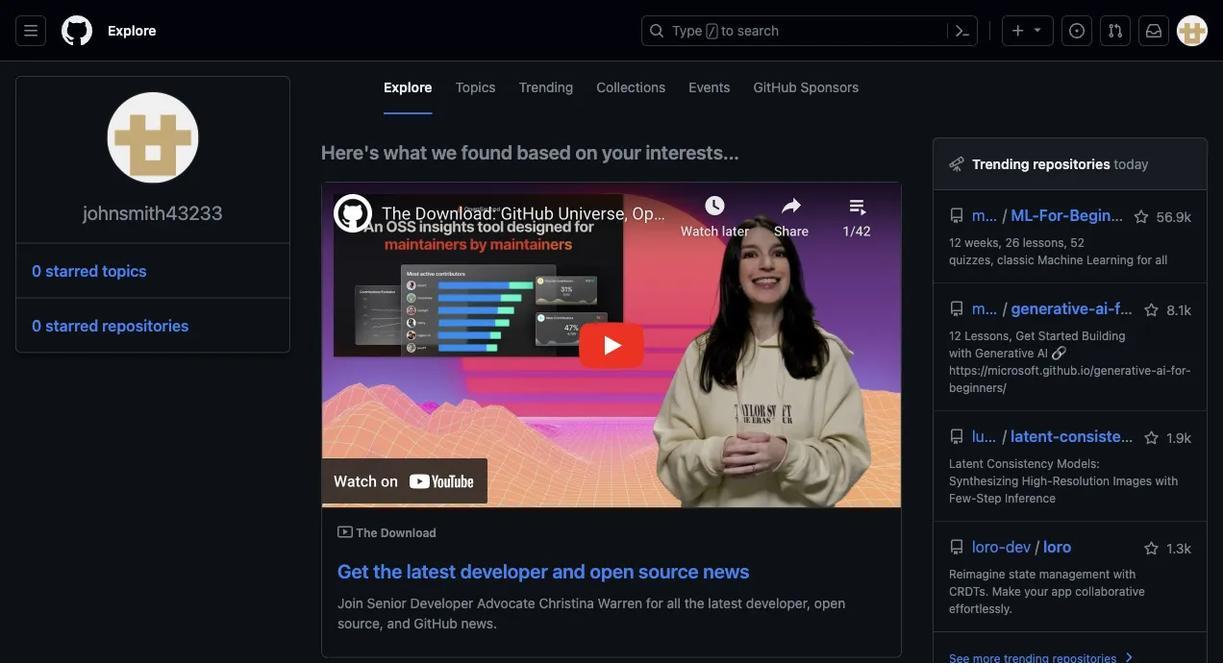 Task type: locate. For each thing, give the bounding box(es) containing it.
lessons,
[[965, 329, 1013, 343]]

2 vertical spatial star image
[[1145, 542, 1160, 557]]

0 left "topics"
[[32, 262, 42, 280]]

all down 56.9k 'link'
[[1156, 253, 1168, 267]]

1 vertical spatial get
[[338, 561, 369, 583]]

1 vertical spatial 12
[[950, 329, 962, 343]]

1 repo image from the top
[[950, 208, 965, 224]]

8.1k link
[[1144, 299, 1192, 321]]

and
[[553, 561, 586, 583], [387, 616, 411, 632]]

open right the developer,
[[815, 596, 846, 612]]

/ for / latent-consistency-model
[[1003, 428, 1007, 446]]

0 horizontal spatial with
[[950, 346, 972, 360]]

github inside join senior developer advocate christina warren for all the latest developer, open source, and github news.
[[414, 616, 458, 632]]

1 horizontal spatial latest
[[708, 596, 743, 612]]

1 vertical spatial trending
[[973, 156, 1030, 172]]

your right on
[[602, 140, 642, 163]]

topics
[[102, 262, 147, 280]]

consistency-
[[1060, 428, 1155, 446]]

1 horizontal spatial ai-
[[1157, 364, 1172, 377]]

1 horizontal spatial get
[[1016, 329, 1036, 343]]

github down developer
[[414, 616, 458, 632]]

all inside 12 weeks, 26 lessons, 52 quizzes, classic machine learning for all
[[1156, 253, 1168, 267]]

0 starred repositories link
[[32, 317, 189, 335]]

0 vertical spatial repo image
[[950, 208, 965, 224]]

2 vertical spatial with
[[1114, 568, 1137, 581]]

0 horizontal spatial your
[[602, 140, 642, 163]]

@johnsmith43233 image
[[107, 92, 199, 183]]

the down source
[[685, 596, 705, 612]]

these results are generated by github computers element
[[950, 154, 965, 174]]

and down senior
[[387, 616, 411, 632]]

repo image
[[950, 430, 965, 445], [950, 540, 965, 556]]

0 horizontal spatial ai-
[[1096, 300, 1116, 318]]

0 horizontal spatial repositories
[[102, 317, 189, 335]]

loro link
[[1044, 538, 1072, 557]]

all
[[1156, 253, 1168, 267], [667, 596, 681, 612]]

1 vertical spatial explore link
[[384, 62, 433, 114]]

git pull request image
[[1108, 23, 1124, 38]]

for right warren
[[646, 596, 664, 612]]

2 starred from the top
[[45, 317, 98, 335]]

1 vertical spatial with
[[1156, 474, 1179, 488]]

0 vertical spatial starred
[[45, 262, 98, 280]]

christina
[[539, 596, 594, 612]]

1 12 from the top
[[950, 236, 962, 249]]

repo image left the loro-
[[950, 540, 965, 556]]

machine
[[1038, 253, 1084, 267]]

1 vertical spatial ai-
[[1157, 364, 1172, 377]]

12 up quizzes,
[[950, 236, 962, 249]]

ai-
[[1096, 300, 1116, 318], [1157, 364, 1172, 377]]

classic
[[998, 253, 1035, 267]]

for inside join senior developer advocate christina warren for all the latest developer, open source, and github news.
[[646, 596, 664, 612]]

latest inside join senior developer advocate christina warren for all the latest developer, open source, and github news.
[[708, 596, 743, 612]]

1 vertical spatial repo image
[[950, 302, 965, 317]]

learning
[[1087, 253, 1134, 267]]

with up collaborative
[[1114, 568, 1137, 581]]

for- down 8.1k
[[1172, 364, 1192, 377]]

github
[[754, 79, 797, 95], [414, 616, 458, 632]]

all inside join senior developer advocate christina warren for all the latest developer, open source, and github news.
[[667, 596, 681, 612]]

1 vertical spatial 0
[[32, 317, 42, 335]]

latest down the news
[[708, 596, 743, 612]]

your for app
[[1025, 585, 1049, 598]]

/ up lessons,
[[1003, 300, 1008, 318]]

0 horizontal spatial open
[[590, 561, 635, 583]]

star image inside 1.3k link
[[1145, 542, 1160, 557]]

github left sponsors
[[754, 79, 797, 95]]

generative
[[976, 346, 1035, 360]]

developer,
[[746, 596, 811, 612]]

1 horizontal spatial all
[[1156, 253, 1168, 267]]

your for interests...
[[602, 140, 642, 163]]

0 vertical spatial ai-
[[1096, 300, 1116, 318]]

0 vertical spatial explore link
[[100, 15, 164, 46]]

latent-
[[1011, 428, 1060, 446]]

1 vertical spatial star image
[[1144, 303, 1160, 318]]

repo image up quizzes,
[[950, 208, 965, 224]]

0 vertical spatial get
[[1016, 329, 1036, 343]]

0 starred repositories
[[32, 317, 189, 335]]

we
[[432, 140, 457, 163]]

your inside reimagine state management with crdts. make your app collaborative effortlessly.
[[1025, 585, 1049, 598]]

for right learning on the top
[[1138, 253, 1153, 267]]

12 lessons, get started building with generative ai  🔗 https://microsoft.github.io/generative-ai-for- beginners/
[[950, 329, 1192, 394]]

the up senior
[[374, 561, 402, 583]]

get the latest developer and open source news link
[[338, 561, 750, 583]]

advocate
[[477, 596, 536, 612]]

12
[[950, 236, 962, 249], [950, 329, 962, 343]]

1 starred from the top
[[45, 262, 98, 280]]

2 0 from the top
[[32, 317, 42, 335]]

repo image up latent
[[950, 430, 965, 445]]

command palette image
[[955, 23, 971, 38]]

1 horizontal spatial your
[[1025, 585, 1049, 598]]

1 horizontal spatial trending
[[973, 156, 1030, 172]]

0 vertical spatial with
[[950, 346, 972, 360]]

star image left 56.9k
[[1134, 210, 1150, 225]]

these results are generated by github computers image
[[950, 156, 965, 172]]

repositories down 0 starred topics link
[[102, 317, 189, 335]]

management
[[1040, 568, 1111, 581]]

0 vertical spatial explore
[[108, 23, 156, 38]]

latest up developer
[[407, 561, 456, 583]]

0 vertical spatial and
[[553, 561, 586, 583]]

1 horizontal spatial with
[[1114, 568, 1137, 581]]

explore link up what
[[384, 62, 433, 114]]

1 horizontal spatial repositories
[[1034, 156, 1111, 172]]

plus image
[[1011, 23, 1027, 38]]

resolution
[[1053, 474, 1110, 488]]

12 for / generative-ai-for-beginners
[[950, 329, 962, 343]]

0 horizontal spatial for-
[[1116, 300, 1143, 318]]

1 vertical spatial latest
[[708, 596, 743, 612]]

star image left 1.3k
[[1145, 542, 1160, 557]]

56.9k link
[[1134, 206, 1192, 228]]

repositories up / ml-for-beginners
[[1034, 156, 1111, 172]]

explore link right homepage icon
[[100, 15, 164, 46]]

reimagine state management with crdts. make your app collaborative effortlessly.
[[950, 568, 1146, 616]]

2 repo image from the top
[[950, 302, 965, 317]]

the inside join senior developer advocate christina warren for all the latest developer, open source, and github news.
[[685, 596, 705, 612]]

1 horizontal spatial and
[[553, 561, 586, 583]]

0 horizontal spatial latest
[[407, 561, 456, 583]]

collections
[[597, 79, 666, 95]]

12 inside 12 lessons, get started building with generative ai  🔗 https://microsoft.github.io/generative-ai-for- beginners/
[[950, 329, 962, 343]]

0 horizontal spatial the
[[374, 561, 402, 583]]

1 vertical spatial github
[[414, 616, 458, 632]]

topics
[[456, 79, 496, 95]]

explore link
[[100, 15, 164, 46], [384, 62, 433, 114]]

0 vertical spatial your
[[602, 140, 642, 163]]

0 horizontal spatial explore
[[108, 23, 156, 38]]

/ left latent-
[[1003, 428, 1007, 446]]

1 horizontal spatial the
[[685, 596, 705, 612]]

for- up building
[[1116, 300, 1143, 318]]

1 vertical spatial all
[[667, 596, 681, 612]]

and up christina
[[553, 561, 586, 583]]

the
[[374, 561, 402, 583], [685, 596, 705, 612]]

/ left ml-
[[1003, 206, 1008, 225]]

with down lessons,
[[950, 346, 972, 360]]

1 horizontal spatial for-
[[1172, 364, 1192, 377]]

all down source
[[667, 596, 681, 612]]

repo image for / generative-ai-for-beginners
[[950, 302, 965, 317]]

your down state
[[1025, 585, 1049, 598]]

get inside 12 lessons, get started building with generative ai  🔗 https://microsoft.github.io/generative-ai-for- beginners/
[[1016, 329, 1036, 343]]

topics link
[[456, 62, 496, 114]]

/
[[709, 25, 716, 38], [1003, 206, 1008, 225], [1003, 300, 1008, 318], [1003, 428, 1007, 446], [1036, 538, 1040, 557]]

1 vertical spatial repositories
[[102, 317, 189, 335]]

get up generative
[[1016, 329, 1036, 343]]

crdts.
[[950, 585, 989, 598]]

starred
[[45, 262, 98, 280], [45, 317, 98, 335]]

for inside 12 weeks, 26 lessons, 52 quizzes, classic machine learning for all
[[1138, 253, 1153, 267]]

issue opened image
[[1070, 23, 1085, 38]]

get up join
[[338, 561, 369, 583]]

loro-dev link
[[973, 538, 1032, 558]]

1 horizontal spatial for
[[1138, 253, 1153, 267]]

0 horizontal spatial github
[[414, 616, 458, 632]]

high-
[[1023, 474, 1053, 488]]

star image inside 56.9k 'link'
[[1134, 210, 1150, 225]]

your
[[602, 140, 642, 163], [1025, 585, 1049, 598]]

1 vertical spatial your
[[1025, 585, 1049, 598]]

source
[[639, 561, 699, 583]]

0 vertical spatial latest
[[407, 561, 456, 583]]

trending for trending repositories today
[[973, 156, 1030, 172]]

with
[[950, 346, 972, 360], [1156, 474, 1179, 488], [1114, 568, 1137, 581]]

join
[[338, 596, 364, 612]]

and inside join senior developer advocate christina warren for all the latest developer, open source, and github news.
[[387, 616, 411, 632]]

0 vertical spatial repositories
[[1034, 156, 1111, 172]]

12 left lessons,
[[950, 329, 962, 343]]

0
[[32, 262, 42, 280], [32, 317, 42, 335]]

github sponsors
[[754, 79, 860, 95]]

latest
[[407, 561, 456, 583], [708, 596, 743, 612]]

1 horizontal spatial explore
[[384, 79, 433, 95]]

1 vertical spatial starred
[[45, 317, 98, 335]]

0 vertical spatial the
[[374, 561, 402, 583]]

quizzes,
[[950, 253, 995, 267]]

model
[[1155, 428, 1200, 446]]

repo image
[[950, 208, 965, 224], [950, 302, 965, 317]]

0 vertical spatial for-
[[1116, 300, 1143, 318]]

starred down the 0 starred topics
[[45, 317, 98, 335]]

star image inside 8.1k link
[[1144, 303, 1160, 318]]

starred for repositories
[[45, 317, 98, 335]]

0 horizontal spatial trending
[[519, 79, 574, 95]]

1 vertical spatial for-
[[1172, 364, 1192, 377]]

models:
[[1058, 457, 1101, 470]]

explore right homepage icon
[[108, 23, 156, 38]]

0 vertical spatial trending
[[519, 79, 574, 95]]

/ latent-consistency-model
[[1003, 428, 1200, 446]]

0 vertical spatial all
[[1156, 253, 1168, 267]]

0 down the 0 starred topics
[[32, 317, 42, 335]]

events
[[689, 79, 731, 95]]

state
[[1009, 568, 1037, 581]]

explore up what
[[384, 79, 433, 95]]

trending right these results are generated by github computers 'icon'
[[973, 156, 1030, 172]]

0 vertical spatial star image
[[1134, 210, 1150, 225]]

2 12 from the top
[[950, 329, 962, 343]]

0 vertical spatial 0
[[32, 262, 42, 280]]

found
[[462, 140, 513, 163]]

1 vertical spatial open
[[815, 596, 846, 612]]

effortlessly.
[[950, 602, 1013, 616]]

0 vertical spatial repo image
[[950, 430, 965, 445]]

star image left 8.1k
[[1144, 303, 1160, 318]]

1 repo image from the top
[[950, 430, 965, 445]]

repositories
[[1034, 156, 1111, 172], [102, 317, 189, 335]]

2 horizontal spatial with
[[1156, 474, 1179, 488]]

star image for ml-for-beginners
[[1134, 210, 1150, 225]]

ai- up building
[[1096, 300, 1116, 318]]

interests...
[[646, 140, 740, 163]]

trending up based
[[519, 79, 574, 95]]

repo image down quizzes,
[[950, 302, 965, 317]]

/ left the to
[[709, 25, 716, 38]]

2 repo image from the top
[[950, 540, 965, 556]]

with inside 12 lessons, get started building with generative ai  🔗 https://microsoft.github.io/generative-ai-for- beginners/
[[950, 346, 972, 360]]

loro-
[[973, 538, 1006, 557]]

0 horizontal spatial for
[[646, 596, 664, 612]]

1 vertical spatial repo image
[[950, 540, 965, 556]]

12 for / ml-for-beginners
[[950, 236, 962, 249]]

0 horizontal spatial and
[[387, 616, 411, 632]]

the download
[[353, 527, 437, 540]]

dev
[[1006, 538, 1032, 557]]

1 vertical spatial the
[[685, 596, 705, 612]]

app
[[1052, 585, 1073, 598]]

video image
[[338, 525, 353, 540]]

1 horizontal spatial github
[[754, 79, 797, 95]]

1 vertical spatial and
[[387, 616, 411, 632]]

1 horizontal spatial open
[[815, 596, 846, 612]]

star image
[[1134, 210, 1150, 225], [1144, 303, 1160, 318], [1145, 542, 1160, 557]]

0 vertical spatial 12
[[950, 236, 962, 249]]

starred left "topics"
[[45, 262, 98, 280]]

notifications image
[[1147, 23, 1162, 38]]

1 vertical spatial for
[[646, 596, 664, 612]]

ai- down 8.1k link
[[1157, 364, 1172, 377]]

1 0 from the top
[[32, 262, 42, 280]]

here's
[[321, 140, 379, 163]]

12 inside 12 weeks, 26 lessons, 52 quizzes, classic machine learning for all
[[950, 236, 962, 249]]

open up warren
[[590, 561, 635, 583]]

https://microsoft.github.io/generative-
[[950, 364, 1157, 377]]

0 vertical spatial for
[[1138, 253, 1153, 267]]

0 horizontal spatial all
[[667, 596, 681, 612]]

reimagine
[[950, 568, 1006, 581]]

with right images
[[1156, 474, 1179, 488]]

1 vertical spatial explore
[[384, 79, 433, 95]]



Task type: vqa. For each thing, say whether or not it's contained in the screenshot.
the top latest
yes



Task type: describe. For each thing, give the bounding box(es) containing it.
beginners/
[[950, 381, 1007, 394]]

0 for 0 starred repositories
[[32, 317, 42, 335]]

collaborative
[[1076, 585, 1146, 598]]

sponsors
[[801, 79, 860, 95]]

collections link
[[597, 62, 666, 114]]

generative-ai-for-beginners link
[[1012, 300, 1215, 318]]

repo image for /
[[950, 430, 965, 445]]

trending for trending
[[519, 79, 574, 95]]

52
[[1071, 236, 1085, 249]]

for- inside 12 lessons, get started building with generative ai  🔗 https://microsoft.github.io/generative-ai-for- beginners/
[[1172, 364, 1192, 377]]

join senior developer advocate christina warren for all the latest developer, open source, and github news.
[[338, 596, 846, 632]]

star image
[[1145, 431, 1160, 446]]

today
[[1115, 156, 1149, 172]]

12 weeks, 26 lessons, 52 quizzes, classic machine learning for all
[[950, 236, 1168, 267]]

/ right dev
[[1036, 538, 1040, 557]]

started
[[1039, 329, 1079, 343]]

based
[[517, 140, 571, 163]]

56.9k
[[1153, 209, 1192, 225]]

inference
[[1005, 492, 1056, 505]]

1 horizontal spatial explore link
[[384, 62, 433, 114]]

news.
[[461, 616, 497, 632]]

/ ml-for-beginners
[[1003, 206, 1144, 225]]

get the latest developer and open source news
[[338, 561, 750, 583]]

0 for 0 starred topics
[[32, 262, 42, 280]]

ml-for-beginners link
[[1012, 206, 1144, 225]]

type / to search
[[673, 23, 780, 38]]

/ for / generative-ai-for-beginners
[[1003, 300, 1008, 318]]

events link
[[689, 62, 731, 114]]

/ generative-ai-for-beginners
[[1003, 300, 1215, 318]]

step
[[977, 492, 1002, 505]]

weeks,
[[965, 236, 1003, 249]]

with inside latent consistency models: synthesizing high-resolution images with few-step inference
[[1156, 474, 1179, 488]]

developer
[[411, 596, 474, 612]]

latent
[[950, 457, 984, 470]]

0 vertical spatial open
[[590, 561, 635, 583]]

johnsmith43233
[[83, 202, 223, 224]]

news
[[703, 561, 750, 583]]

1.9k
[[1164, 431, 1192, 446]]

/ for / ml-for-beginners
[[1003, 206, 1008, 225]]

lessons,
[[1023, 236, 1068, 249]]

on
[[576, 140, 598, 163]]

synthesizing
[[950, 474, 1019, 488]]

trending link
[[519, 62, 574, 114]]

images
[[1114, 474, 1153, 488]]

loro-dev / loro
[[973, 538, 1072, 557]]

1.9k link
[[1145, 427, 1192, 449]]

0 horizontal spatial explore link
[[100, 15, 164, 46]]

🔗
[[1052, 346, 1064, 360]]

ai
[[1038, 346, 1049, 360]]

triangle down image
[[1030, 22, 1046, 37]]

open inside join senior developer advocate christina warren for all the latest developer, open source, and github news.
[[815, 596, 846, 612]]

developer
[[461, 561, 548, 583]]

repo image for loro-
[[950, 540, 965, 556]]

consistency
[[987, 457, 1054, 470]]

homepage image
[[62, 15, 92, 46]]

senior
[[367, 596, 407, 612]]

26
[[1006, 236, 1020, 249]]

/ inside type / to search
[[709, 25, 716, 38]]

latent consistency models: synthesizing high-resolution images with few-step inference
[[950, 457, 1179, 505]]

chevron right image
[[1121, 650, 1137, 664]]

github sponsors link
[[754, 62, 860, 114]]

building
[[1082, 329, 1126, 343]]

loro
[[1044, 538, 1072, 557]]

starred for topics
[[45, 262, 98, 280]]

generative-
[[1012, 300, 1096, 318]]

ml-
[[1012, 206, 1040, 225]]

warren
[[598, 596, 643, 612]]

repo image for / ml-for-beginners
[[950, 208, 965, 224]]

1.3k link
[[1145, 538, 1192, 559]]

0 starred topics
[[32, 262, 147, 280]]

beginners
[[1143, 300, 1215, 318]]

with inside reimagine state management with crdts. make your app collaborative effortlessly.
[[1114, 568, 1137, 581]]

1.3k
[[1164, 541, 1192, 557]]

0 horizontal spatial get
[[338, 561, 369, 583]]

latent-consistency-model link
[[1011, 428, 1200, 446]]

0 starred topics link
[[32, 259, 274, 283]]

beginners
[[1070, 206, 1144, 225]]

0 vertical spatial github
[[754, 79, 797, 95]]

search
[[738, 23, 780, 38]]

8.1k
[[1164, 303, 1192, 318]]

trending repositories today
[[973, 156, 1149, 172]]

what
[[384, 140, 427, 163]]

the
[[356, 527, 378, 540]]

source,
[[338, 616, 384, 632]]

star image for generative-ai-for-beginners
[[1144, 303, 1160, 318]]

to
[[722, 23, 734, 38]]

ai- inside 12 lessons, get started building with generative ai  🔗 https://microsoft.github.io/generative-ai-for- beginners/
[[1157, 364, 1172, 377]]



